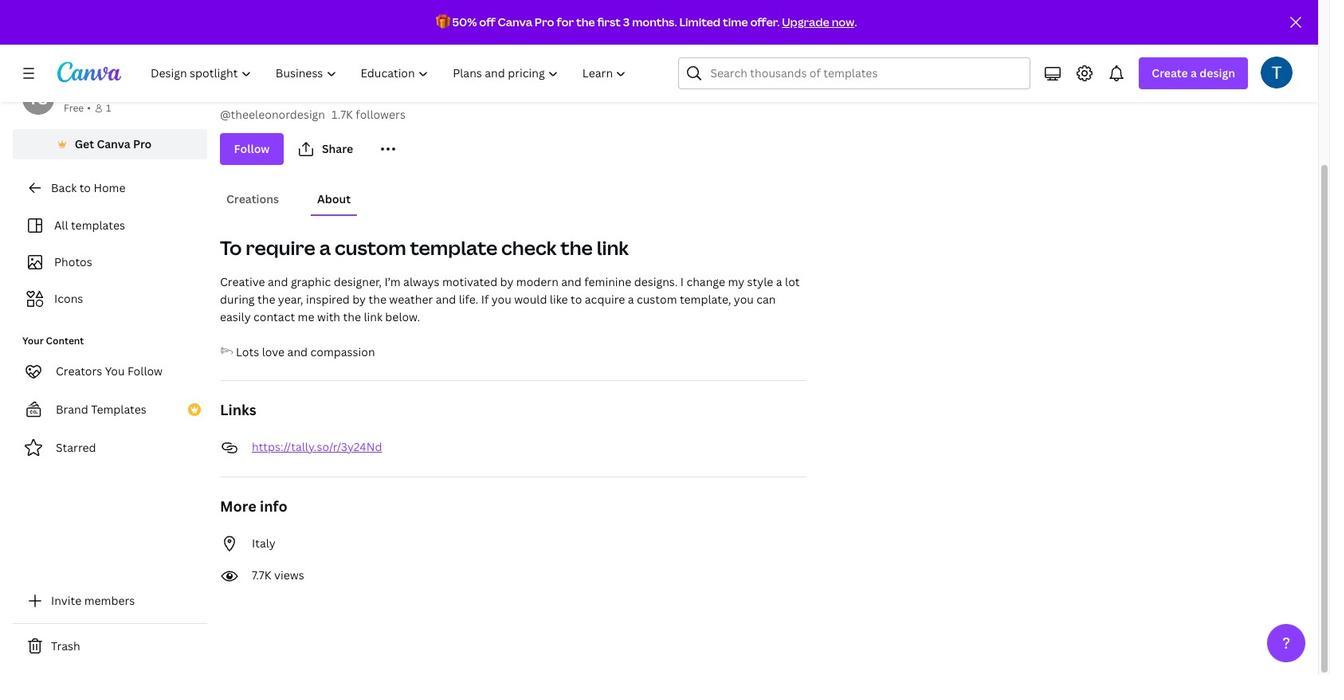 Task type: describe. For each thing, give the bounding box(es) containing it.
icons
[[54, 291, 83, 306]]

invite
[[51, 593, 82, 608]]

first
[[598, 14, 621, 29]]

share button
[[290, 133, 366, 165]]

the up the contact
[[257, 292, 275, 307]]

you
[[105, 364, 125, 379]]

0 horizontal spatial by
[[353, 292, 366, 307]]

year,
[[278, 292, 303, 307]]

easily
[[220, 309, 251, 324]]

and left life.
[[436, 292, 456, 307]]

https://tally.so/r/3y24nd
[[252, 439, 382, 454]]

templates
[[71, 218, 125, 233]]

creations button
[[220, 184, 285, 214]]

feminine
[[585, 274, 632, 289]]

off
[[479, 14, 496, 29]]

now
[[832, 14, 855, 29]]

italy
[[252, 536, 276, 551]]

schultz's
[[89, 84, 138, 99]]

all templates link
[[22, 210, 198, 241]]

time
[[723, 14, 748, 29]]

graphic
[[291, 274, 331, 289]]

compassion
[[311, 344, 375, 360]]

template
[[410, 234, 498, 261]]

all
[[54, 218, 68, 233]]

creators you follow
[[56, 364, 163, 379]]

during
[[220, 292, 255, 307]]

eleonor
[[220, 65, 319, 100]]

back
[[51, 180, 77, 195]]

photos
[[54, 254, 92, 269]]

get
[[75, 136, 94, 151]]

0 horizontal spatial to
[[79, 180, 91, 195]]

motivated
[[442, 274, 498, 289]]

1
[[106, 101, 111, 115]]

your
[[22, 334, 44, 348]]

limited
[[680, 14, 721, 29]]

and up year,
[[268, 274, 288, 289]]

tara
[[64, 84, 87, 99]]

template,
[[680, 292, 731, 307]]

7.7k
[[252, 568, 271, 583]]

get canva pro
[[75, 136, 152, 151]]

tara schultz image
[[1261, 57, 1293, 88]]

create a design
[[1152, 65, 1236, 81]]

inspired
[[306, 292, 350, 307]]

canva inside get canva pro button
[[97, 136, 130, 151]]

brand templates
[[56, 402, 147, 417]]

my
[[728, 274, 745, 289]]

members
[[84, 593, 135, 608]]

tara schultz's team
[[64, 84, 169, 99]]

the up "feminine"
[[561, 234, 593, 261]]

to require a custom template check the link
[[220, 234, 629, 261]]

brand
[[56, 402, 88, 417]]

links
[[220, 400, 256, 419]]

all templates
[[54, 218, 125, 233]]

link inside creative and graphic designer, i'm always motivated by modern and feminine designs. i change my style a lot during the year, inspired by the weather and life. if you would like to acquire a custom template, you can easily contact me with the link below. 𓆸 lots love and compassion
[[364, 309, 383, 324]]

life.
[[459, 292, 479, 307]]

creators you follow link
[[13, 356, 207, 387]]

1 horizontal spatial canva
[[498, 14, 533, 29]]

templates
[[91, 402, 147, 417]]

custom inside creative and graphic designer, i'm always motivated by modern and feminine designs. i change my style a lot during the year, inspired by the weather and life. if you would like to acquire a custom template, you can easily contact me with the link below. 𓆸 lots love and compassion
[[637, 292, 677, 307]]

can
[[757, 292, 776, 307]]

months.
[[632, 14, 677, 29]]

create a design button
[[1140, 57, 1248, 89]]

for
[[557, 14, 574, 29]]

share
[[322, 141, 353, 156]]

creative and graphic designer, i'm always motivated by modern and feminine designs. i change my style a lot during the year, inspired by the weather and life. if you would like to acquire a custom template, you can easily contact me with the link below. 𓆸 lots love and compassion
[[220, 274, 803, 360]]

lot
[[785, 274, 800, 289]]

designs.
[[634, 274, 678, 289]]

1 horizontal spatial pro
[[535, 14, 555, 29]]

designer,
[[334, 274, 382, 289]]

0 vertical spatial custom
[[335, 234, 406, 261]]

creations
[[226, 191, 279, 206]]

follow inside dropdown button
[[234, 141, 270, 156]]

change
[[687, 274, 725, 289]]

a right acquire
[[628, 292, 634, 307]]



Task type: vqa. For each thing, say whether or not it's contained in the screenshot.
easily
yes



Task type: locate. For each thing, give the bounding box(es) containing it.
1 vertical spatial by
[[353, 292, 366, 307]]

home
[[94, 180, 126, 195]]

creators
[[56, 364, 102, 379]]

trash
[[51, 639, 80, 654]]

a left design
[[1191, 65, 1197, 81]]

back to home link
[[13, 172, 207, 204]]

tara schultz's team image
[[22, 83, 54, 115]]

50%
[[452, 14, 477, 29]]

love
[[262, 344, 285, 360]]

7.7k views
[[252, 568, 304, 583]]

follow right you
[[128, 364, 163, 379]]

0 vertical spatial to
[[79, 180, 91, 195]]

1 vertical spatial canva
[[97, 136, 130, 151]]

contact
[[254, 309, 295, 324]]

your content
[[22, 334, 84, 348]]

𓆸
[[220, 344, 233, 360]]

get canva pro button
[[13, 129, 207, 159]]

and right the love
[[287, 344, 308, 360]]

•
[[87, 101, 91, 115]]

starred link
[[13, 432, 207, 464]]

pro left 'for' at the top left of the page
[[535, 14, 555, 29]]

.
[[855, 14, 857, 29]]

0 vertical spatial link
[[597, 234, 629, 261]]

upgrade
[[782, 14, 830, 29]]

i'm
[[385, 274, 401, 289]]

back to home
[[51, 180, 126, 195]]

https://tally.so/r/3y24nd link
[[252, 439, 382, 454]]

🎁 50% off canva pro for the first 3 months. limited time offer. upgrade now .
[[436, 14, 857, 29]]

free •
[[64, 101, 91, 115]]

1 vertical spatial to
[[571, 292, 582, 307]]

0 vertical spatial by
[[500, 274, 514, 289]]

custom up designer,
[[335, 234, 406, 261]]

2 you from the left
[[734, 292, 754, 307]]

icons link
[[22, 284, 198, 314]]

below.
[[385, 309, 420, 324]]

1 horizontal spatial you
[[734, 292, 754, 307]]

info
[[260, 497, 288, 516]]

lots
[[236, 344, 259, 360]]

pro down 'team'
[[133, 136, 152, 151]]

to inside creative and graphic designer, i'm always motivated by modern and feminine designs. i change my style a lot during the year, inspired by the weather and life. if you would like to acquire a custom template, you can easily contact me with the link below. 𓆸 lots love and compassion
[[571, 292, 582, 307]]

views
[[274, 568, 304, 583]]

you down my
[[734, 292, 754, 307]]

offer.
[[751, 14, 780, 29]]

a
[[1191, 65, 1197, 81], [320, 234, 331, 261], [776, 274, 783, 289], [628, 292, 634, 307]]

1 horizontal spatial link
[[597, 234, 629, 261]]

invite members
[[51, 593, 135, 608]]

to right the like
[[571, 292, 582, 307]]

require
[[246, 234, 316, 261]]

i
[[681, 274, 684, 289]]

the down i'm
[[369, 292, 387, 307]]

1 horizontal spatial custom
[[637, 292, 677, 307]]

@theeleonordesign
[[220, 107, 325, 122]]

link left the below.
[[364, 309, 383, 324]]

1 horizontal spatial to
[[571, 292, 582, 307]]

more
[[220, 497, 257, 516]]

style
[[747, 274, 774, 289]]

🎁
[[436, 14, 450, 29]]

about
[[317, 191, 351, 206]]

about button
[[311, 184, 357, 214]]

weather
[[389, 292, 433, 307]]

0 horizontal spatial follow
[[128, 364, 163, 379]]

0 vertical spatial follow
[[234, 141, 270, 156]]

acquire
[[585, 292, 625, 307]]

a inside create a design 'dropdown button'
[[1191, 65, 1197, 81]]

me
[[298, 309, 314, 324]]

1 vertical spatial pro
[[133, 136, 152, 151]]

follow button
[[220, 133, 284, 165]]

Search search field
[[711, 58, 1021, 88]]

0 horizontal spatial pro
[[133, 136, 152, 151]]

a left lot
[[776, 274, 783, 289]]

create
[[1152, 65, 1188, 81]]

photos link
[[22, 247, 198, 277]]

starred
[[56, 440, 96, 455]]

0 vertical spatial canva
[[498, 14, 533, 29]]

1 vertical spatial link
[[364, 309, 383, 324]]

and
[[268, 274, 288, 289], [561, 274, 582, 289], [436, 292, 456, 307], [287, 344, 308, 360]]

like
[[550, 292, 568, 307]]

1.7k
[[332, 107, 353, 122]]

design
[[1200, 65, 1236, 81]]

custom down designs.
[[637, 292, 677, 307]]

link up "feminine"
[[597, 234, 629, 261]]

by down designer,
[[353, 292, 366, 307]]

would
[[514, 292, 547, 307]]

with
[[317, 309, 340, 324]]

content
[[46, 334, 84, 348]]

eleonor design @theeleonordesign 1.7k followers
[[220, 65, 408, 122]]

0 vertical spatial pro
[[535, 14, 555, 29]]

custom
[[335, 234, 406, 261], [637, 292, 677, 307]]

by
[[500, 274, 514, 289], [353, 292, 366, 307]]

3
[[623, 14, 630, 29]]

by left modern
[[500, 274, 514, 289]]

1 horizontal spatial by
[[500, 274, 514, 289]]

upgrade now button
[[782, 14, 855, 29]]

brand templates link
[[13, 394, 207, 426]]

to
[[220, 234, 242, 261]]

1 horizontal spatial follow
[[234, 141, 270, 156]]

canva right off
[[498, 14, 533, 29]]

the right 'for' at the top left of the page
[[576, 14, 595, 29]]

design
[[324, 65, 408, 100]]

0 horizontal spatial you
[[492, 292, 512, 307]]

to right back
[[79, 180, 91, 195]]

if
[[481, 292, 489, 307]]

and up the like
[[561, 274, 582, 289]]

the
[[576, 14, 595, 29], [561, 234, 593, 261], [257, 292, 275, 307], [369, 292, 387, 307], [343, 309, 361, 324]]

None search field
[[679, 57, 1031, 89]]

trash link
[[13, 631, 207, 663]]

0 horizontal spatial link
[[364, 309, 383, 324]]

0 horizontal spatial canva
[[97, 136, 130, 151]]

tara schultz's team element
[[22, 83, 54, 115]]

canva
[[498, 14, 533, 29], [97, 136, 130, 151]]

canva right get
[[97, 136, 130, 151]]

pro inside button
[[133, 136, 152, 151]]

always
[[403, 274, 440, 289]]

1 vertical spatial follow
[[128, 364, 163, 379]]

follow down @theeleonordesign
[[234, 141, 270, 156]]

1 vertical spatial custom
[[637, 292, 677, 307]]

you right if
[[492, 292, 512, 307]]

followers
[[356, 107, 406, 122]]

top level navigation element
[[140, 57, 641, 89]]

0 horizontal spatial custom
[[335, 234, 406, 261]]

the right with
[[343, 309, 361, 324]]

creative
[[220, 274, 265, 289]]

a up graphic
[[320, 234, 331, 261]]

1 you from the left
[[492, 292, 512, 307]]



